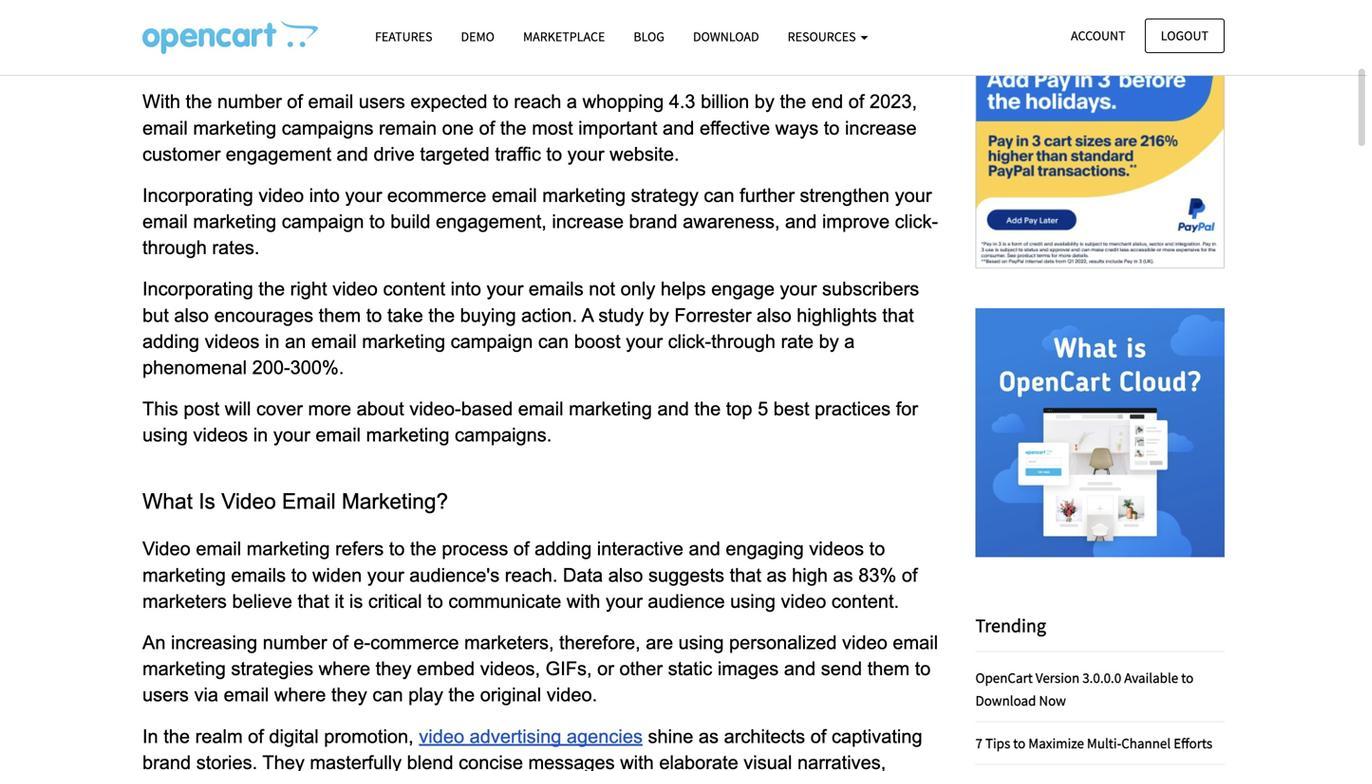 Task type: vqa. For each thing, say whether or not it's contained in the screenshot.
is
yes



Task type: describe. For each thing, give the bounding box(es) containing it.
with inside video email marketing refers to the process of adding interactive and engaging videos to marketing emails to widen your audience's reach. data also suggests that as high as 83% of marketers believe that it is critical to communicate with your audience using video content.
[[567, 591, 600, 612]]

but
[[142, 305, 169, 326]]

to down end
[[824, 117, 840, 138]]

in
[[142, 727, 158, 747]]

the right take
[[428, 305, 455, 326]]

increasing
[[171, 633, 257, 654]]

your down 'drive'
[[345, 185, 382, 206]]

0 horizontal spatial download
[[693, 28, 759, 45]]

can inside incorporating the right video content into your emails not only helps engage your subscribers but also encourages them to take the buying action. a study by forrester also highlights that adding videos in an email marketing campaign can boost your click-through rate by a phenomenal 200-300%.
[[538, 331, 569, 352]]

what
[[142, 490, 193, 514]]

click- inside incorporating video into your ecommerce email marketing strategy can further strengthen your email marketing campaign to build engagement, increase brand awareness, and improve click- through rates.
[[895, 211, 938, 232]]

them inside incorporating the right video content into your emails not only helps engage your subscribers but also encourages them to take the buying action. a study by forrester also highlights that adding videos in an email marketing campaign can boost your click-through rate by a phenomenal 200-300%.
[[319, 305, 361, 326]]

what is video email marketing?
[[142, 490, 448, 514]]

the right in
[[164, 727, 190, 747]]

marketing up marketers
[[142, 565, 226, 586]]

using inside 'an increasing number of e-commerce marketers, therefore, are using personalized video email marketing strategies where they embed videos, gifs, or other static images and send them to users via email where they can play the original video.'
[[679, 633, 724, 654]]

blog link
[[619, 20, 679, 53]]

rate
[[781, 331, 814, 352]]

marketing down video-
[[366, 425, 450, 446]]

strategies
[[231, 659, 313, 680]]

stories.
[[196, 753, 257, 772]]

remain
[[379, 117, 437, 138]]

it
[[335, 591, 344, 612]]

email down more
[[316, 425, 361, 446]]

them inside 'an increasing number of e-commerce marketers, therefore, are using personalized video email marketing strategies where they embed videos, gifs, or other static images and send them to users via email where they can play the original video.'
[[868, 659, 910, 680]]

images
[[718, 659, 779, 680]]

1 vertical spatial where
[[274, 685, 326, 706]]

for
[[896, 399, 918, 420]]

opencart version 3.0.0.0 available to download now
[[976, 669, 1194, 710]]

shine as architects of captivating brand stories. they masterfully blend concise messages with elaborate visual narratives
[[142, 727, 928, 772]]

using inside this post will cover more about video-based email marketing and the top 5 best practices for using videos in your email marketing campaigns.
[[142, 425, 188, 446]]

2 horizontal spatial also
[[757, 305, 792, 326]]

reach
[[514, 91, 561, 112]]

through inside incorporating video into your ecommerce email marketing strategy can further strengthen your email marketing campaign to build engagement, increase brand awareness, and improve click- through rates.
[[142, 237, 207, 258]]

rates.
[[212, 237, 260, 258]]

boost
[[574, 331, 621, 352]]

based
[[461, 399, 513, 420]]

this post will cover more about video-based email marketing and the top 5 best practices for using videos in your email marketing campaigns.
[[142, 399, 923, 446]]

with
[[142, 91, 180, 112]]

email down content.
[[893, 633, 938, 654]]

audience's
[[409, 565, 500, 586]]

email down customer
[[142, 211, 188, 232]]

digital
[[269, 727, 319, 747]]

whopping
[[583, 91, 664, 112]]

an
[[142, 633, 166, 654]]

engagement,
[[436, 211, 547, 232]]

most
[[532, 117, 573, 138]]

the up traffic
[[500, 117, 527, 138]]

to inside opencart version 3.0.0.0 available to download now
[[1181, 669, 1194, 687]]

your inside with the number of email users expected to reach a whopping 4.3 billion by the end of 2023, email marketing campaigns remain one of the most important and effective ways to increase customer engagement and drive targeted traffic to your website.
[[567, 144, 604, 165]]

in inside this post will cover more about video-based email marketing and the top 5 best practices for using videos in your email marketing campaigns.
[[253, 425, 268, 446]]

content.
[[832, 591, 899, 612]]

1 horizontal spatial as
[[767, 565, 787, 586]]

critical
[[368, 591, 422, 612]]

into inside incorporating video into your ecommerce email marketing strategy can further strengthen your email marketing campaign to build engagement, increase brand awareness, and improve click- through rates.
[[309, 185, 340, 206]]

the inside video email marketing refers to the process of adding interactive and engaging videos to marketing emails to widen your audience's reach. data also suggests that as high as 83% of marketers believe that it is critical to communicate with your audience using video content.
[[410, 539, 437, 560]]

download inside opencart version 3.0.0.0 available to download now
[[976, 692, 1036, 710]]

billion
[[701, 91, 749, 112]]

to right tips
[[1013, 735, 1026, 753]]

0 horizontal spatial also
[[174, 305, 209, 326]]

and inside this post will cover more about video-based email marketing and the top 5 best practices for using videos in your email marketing campaigns.
[[657, 399, 689, 420]]

of right realm
[[248, 727, 264, 747]]

your right strengthen
[[895, 185, 932, 206]]

email inside video email marketing refers to the process of adding interactive and engaging videos to marketing emails to widen your audience's reach. data also suggests that as high as 83% of marketers believe that it is critical to communicate with your audience using video content.
[[196, 539, 241, 560]]

of inside shine as architects of captivating brand stories. they masterfully blend concise messages with elaborate visual narratives
[[811, 727, 826, 747]]

marketing down the website. in the top left of the page
[[542, 185, 626, 206]]

email
[[282, 490, 336, 514]]

commerce
[[370, 633, 459, 654]]

top
[[726, 399, 752, 420]]

with the number of email users expected to reach a whopping 4.3 billion by the end of 2023, email marketing campaigns remain one of the most important and effective ways to increase customer engagement and drive targeted traffic to your website.
[[142, 91, 922, 165]]

an increasing number of e-commerce marketers, therefore, are using personalized video email marketing strategies where they embed videos, gifs, or other static images and send them to users via email where they can play the original video.
[[142, 633, 944, 706]]

video inside video email marketing refers to the process of adding interactive and engaging videos to marketing emails to widen your audience's reach. data also suggests that as high as 83% of marketers believe that it is critical to communicate with your audience using video content.
[[781, 591, 826, 612]]

to down most
[[546, 144, 562, 165]]

post
[[184, 399, 219, 420]]

marketing?
[[342, 490, 448, 514]]

to left "reach"
[[493, 91, 509, 112]]

a inside incorporating the right video content into your emails not only helps engage your subscribers but also encourages them to take the buying action. a study by forrester also highlights that adding videos in an email marketing campaign can boost your click-through rate by a phenomenal 200-300%.
[[844, 331, 855, 352]]

marketing down what is video email marketing?
[[247, 539, 330, 560]]

and down campaigns
[[337, 144, 368, 165]]

3.0.0.0
[[1083, 669, 1122, 687]]

brand inside shine as architects of captivating brand stories. they masterfully blend concise messages with elaborate visual narratives
[[142, 753, 191, 772]]

therefore,
[[559, 633, 641, 654]]

efforts
[[1174, 735, 1213, 753]]

highlights
[[797, 305, 877, 326]]

reach.
[[505, 565, 558, 586]]

email inside incorporating the right video content into your emails not only helps engage your subscribers but also encourages them to take the buying action. a study by forrester also highlights that adding videos in an email marketing campaign can boost your click-through rate by a phenomenal 200-300%.
[[311, 331, 357, 352]]

to left widen
[[291, 565, 307, 586]]

practices
[[815, 399, 891, 420]]

more
[[308, 399, 351, 420]]

tips
[[985, 735, 1010, 753]]

your up highlights
[[780, 279, 817, 300]]

of up campaigns
[[287, 91, 303, 112]]

about
[[357, 399, 404, 420]]

opencart cloud image
[[976, 308, 1225, 558]]

the inside 'an increasing number of e-commerce marketers, therefore, are using personalized video email marketing strategies where they embed videos, gifs, or other static images and send them to users via email where they can play the original video.'
[[448, 685, 475, 706]]

static
[[668, 659, 712, 680]]

increase inside with the number of email users expected to reach a whopping 4.3 billion by the end of 2023, email marketing campaigns remain one of the most important and effective ways to increase customer engagement and drive targeted traffic to your website.
[[845, 117, 917, 138]]

forrester
[[674, 305, 751, 326]]

0 vertical spatial where
[[319, 659, 370, 680]]

users inside 'an increasing number of e-commerce marketers, therefore, are using personalized video email marketing strategies where they embed videos, gifs, or other static images and send them to users via email where they can play the original video.'
[[142, 685, 189, 706]]

study
[[598, 305, 644, 326]]

features link
[[361, 20, 447, 53]]

multi-
[[1087, 735, 1122, 753]]

of right end
[[849, 91, 864, 112]]

the up encourages
[[259, 279, 285, 300]]

high
[[792, 565, 828, 586]]

resources link
[[773, 20, 882, 53]]

the inside this post will cover more about video-based email marketing and the top 5 best practices for using videos in your email marketing campaigns.
[[694, 399, 721, 420]]

website.
[[610, 144, 679, 165]]

emails inside incorporating the right video content into your emails not only helps engage your subscribers but also encourages them to take the buying action. a study by forrester also highlights that adding videos in an email marketing campaign can boost your click-through rate by a phenomenal 200-300%.
[[529, 279, 584, 300]]

interactive
[[597, 539, 684, 560]]

download link
[[679, 20, 773, 53]]

widen
[[312, 565, 362, 586]]

build
[[390, 211, 431, 232]]

messages
[[528, 753, 615, 772]]

0 vertical spatial they
[[376, 659, 412, 680]]

masterfully
[[310, 753, 402, 772]]

1 vertical spatial by
[[649, 305, 669, 326]]

can inside 'an increasing number of e-commerce marketers, therefore, are using personalized video email marketing strategies where they embed videos, gifs, or other static images and send them to users via email where they can play the original video.'
[[372, 685, 403, 706]]

original
[[480, 685, 541, 706]]

as inside shine as architects of captivating brand stories. they masterfully blend concise messages with elaborate visual narratives
[[699, 727, 719, 747]]

through inside incorporating the right video content into your emails not only helps engage your subscribers but also encourages them to take the buying action. a study by forrester also highlights that adding videos in an email marketing campaign can boost your click-through rate by a phenomenal 200-300%.
[[711, 331, 776, 352]]

engage
[[711, 279, 775, 300]]

logout
[[1161, 27, 1209, 44]]

to inside 'an increasing number of e-commerce marketers, therefore, are using personalized video email marketing strategies where they embed videos, gifs, or other static images and send them to users via email where they can play the original video.'
[[915, 659, 931, 680]]

data
[[563, 565, 603, 586]]

0 vertical spatial video
[[221, 490, 276, 514]]

videos inside video email marketing refers to the process of adding interactive and engaging videos to marketing emails to widen your audience's reach. data also suggests that as high as 83% of marketers believe that it is critical to communicate with your audience using video content.
[[809, 539, 864, 560]]

process
[[442, 539, 508, 560]]

blend
[[407, 753, 453, 772]]

action.
[[521, 305, 577, 326]]

marketers,
[[464, 633, 554, 654]]

cover
[[256, 399, 303, 420]]

phenomenal
[[142, 357, 247, 378]]

7 tips to maximize multi-channel efforts
[[976, 735, 1213, 753]]

email up engagement,
[[492, 185, 537, 206]]

1 vertical spatial that
[[730, 565, 761, 586]]

the up ways
[[780, 91, 806, 112]]

traffic
[[495, 144, 541, 165]]

send
[[821, 659, 862, 680]]



Task type: locate. For each thing, give the bounding box(es) containing it.
0 horizontal spatial a
[[567, 91, 577, 112]]

adding inside incorporating the right video content into your emails not only helps engage your subscribers but also encourages them to take the buying action. a study by forrester also highlights that adding videos in an email marketing campaign can boost your click-through rate by a phenomenal 200-300%.
[[142, 331, 199, 352]]

0 vertical spatial incorporating
[[142, 185, 253, 206]]

marketing down take
[[362, 331, 445, 352]]

1 vertical spatial number
[[263, 633, 327, 654]]

0 vertical spatial can
[[704, 185, 735, 206]]

buying
[[460, 305, 516, 326]]

campaign up right at the top of page
[[282, 211, 364, 232]]

will
[[225, 399, 251, 420]]

83%
[[859, 565, 897, 586]]

engagement
[[226, 144, 331, 165]]

and inside video email marketing refers to the process of adding interactive and engaging videos to marketing emails to widen your audience's reach. data also suggests that as high as 83% of marketers believe that it is critical to communicate with your audience using video content.
[[689, 539, 720, 560]]

not
[[589, 279, 615, 300]]

email down with
[[142, 117, 188, 138]]

1 horizontal spatial increase
[[845, 117, 917, 138]]

adding down but
[[142, 331, 199, 352]]

realm
[[195, 727, 243, 747]]

the right with
[[186, 91, 212, 112]]

adding inside video email marketing refers to the process of adding interactive and engaging videos to marketing emails to widen your audience's reach. data also suggests that as high as 83% of marketers believe that it is critical to communicate with your audience using video content.
[[535, 539, 592, 560]]

they
[[376, 659, 412, 680], [331, 685, 367, 706]]

0 vertical spatial with
[[567, 591, 600, 612]]

0 vertical spatial videos
[[205, 331, 260, 352]]

adding
[[142, 331, 199, 352], [535, 539, 592, 560]]

incorporating for incorporating video into your ecommerce email marketing strategy can further strengthen your email marketing campaign to build engagement, increase brand awareness, and improve click- through rates.
[[142, 185, 253, 206]]

demo
[[461, 28, 495, 45]]

number for increasing
[[263, 633, 327, 654]]

1 vertical spatial into
[[451, 279, 481, 300]]

them right send
[[868, 659, 910, 680]]

video inside 'an increasing number of e-commerce marketers, therefore, are using personalized video email marketing strategies where they embed videos, gifs, or other static images and send them to users via email where they can play the original video.'
[[842, 633, 888, 654]]

your down study
[[626, 331, 663, 352]]

number up strategies
[[263, 633, 327, 654]]

0 horizontal spatial by
[[649, 305, 669, 326]]

1 horizontal spatial by
[[755, 91, 775, 112]]

campaign inside incorporating the right video content into your emails not only helps engage your subscribers but also encourages them to take the buying action. a study by forrester also highlights that adding videos in an email marketing campaign can boost your click-through rate by a phenomenal 200-300%.
[[451, 331, 533, 352]]

1 horizontal spatial click-
[[895, 211, 938, 232]]

using inside video email marketing refers to the process of adding interactive and engaging videos to marketing emails to widen your audience's reach. data also suggests that as high as 83% of marketers believe that it is critical to communicate with your audience using video content.
[[730, 591, 776, 612]]

channel
[[1122, 735, 1171, 753]]

by right billion
[[755, 91, 775, 112]]

1 vertical spatial them
[[868, 659, 910, 680]]

0 horizontal spatial adding
[[142, 331, 199, 352]]

end
[[812, 91, 843, 112]]

1 vertical spatial click-
[[668, 331, 711, 352]]

1 vertical spatial in
[[253, 425, 268, 446]]

the down the embed
[[448, 685, 475, 706]]

campaigns.
[[455, 425, 552, 446]]

videos down encourages
[[205, 331, 260, 352]]

to left build
[[369, 211, 385, 232]]

helps
[[661, 279, 706, 300]]

videos up "high"
[[809, 539, 864, 560]]

encourages
[[214, 305, 313, 326]]

version
[[1036, 669, 1080, 687]]

1 vertical spatial increase
[[552, 211, 624, 232]]

them down right at the top of page
[[319, 305, 361, 326]]

1 horizontal spatial video
[[221, 490, 276, 514]]

0 vertical spatial campaign
[[282, 211, 364, 232]]

as right "high"
[[833, 565, 853, 586]]

where
[[319, 659, 370, 680], [274, 685, 326, 706]]

logout link
[[1145, 19, 1225, 53]]

by down highlights
[[819, 331, 839, 352]]

0 horizontal spatial emails
[[231, 565, 286, 586]]

your up buying
[[487, 279, 523, 300]]

video down "what" on the left bottom
[[142, 539, 191, 560]]

video up blend
[[419, 727, 464, 747]]

emails
[[529, 279, 584, 300], [231, 565, 286, 586]]

0 vertical spatial adding
[[142, 331, 199, 352]]

trending
[[976, 614, 1046, 638]]

200-
[[252, 357, 290, 378]]

0 vertical spatial in
[[265, 331, 280, 352]]

0 vertical spatial a
[[567, 91, 577, 112]]

to down audience's
[[427, 591, 443, 612]]

by inside with the number of email users expected to reach a whopping 4.3 billion by the end of 2023, email marketing campaigns remain one of the most important and effective ways to increase customer engagement and drive targeted traffic to your website.
[[755, 91, 775, 112]]

1 vertical spatial campaign
[[451, 331, 533, 352]]

in left an
[[265, 331, 280, 352]]

0 vertical spatial brand
[[629, 211, 678, 232]]

0 horizontal spatial through
[[142, 237, 207, 258]]

where down the e-
[[319, 659, 370, 680]]

the left top
[[694, 399, 721, 420]]

gifs,
[[546, 659, 592, 680]]

marketing inside incorporating the right video content into your emails not only helps engage your subscribers but also encourages them to take the buying action. a study by forrester also highlights that adding videos in an email marketing campaign can boost your click-through rate by a phenomenal 200-300%.
[[362, 331, 445, 352]]

into down engagement
[[309, 185, 340, 206]]

number up engagement
[[217, 91, 282, 112]]

1 horizontal spatial into
[[451, 279, 481, 300]]

2 vertical spatial can
[[372, 685, 403, 706]]

2 horizontal spatial as
[[833, 565, 853, 586]]

video down engagement
[[259, 185, 304, 206]]

are
[[646, 633, 673, 654]]

can
[[704, 185, 735, 206], [538, 331, 569, 352], [372, 685, 403, 706]]

top 6 video email marketing best practices to grow your e-commerce business image
[[142, 20, 318, 54]]

2 vertical spatial by
[[819, 331, 839, 352]]

using down this
[[142, 425, 188, 446]]

in the realm of digital promotion, video advertising agencies
[[142, 727, 643, 747]]

now
[[1039, 692, 1066, 710]]

also down interactive
[[608, 565, 643, 586]]

marketing up via
[[142, 659, 226, 680]]

and down the 4.3
[[663, 117, 694, 138]]

that left it
[[298, 591, 329, 612]]

also inside video email marketing refers to the process of adding interactive and engaging videos to marketing emails to widen your audience's reach. data also suggests that as high as 83% of marketers believe that it is critical to communicate with your audience using video content.
[[608, 565, 643, 586]]

communicate
[[448, 591, 561, 612]]

0 horizontal spatial video
[[142, 539, 191, 560]]

one
[[442, 117, 474, 138]]

can inside incorporating video into your ecommerce email marketing strategy can further strengthen your email marketing campaign to build engagement, increase brand awareness, and improve click- through rates.
[[704, 185, 735, 206]]

marketing inside 'an increasing number of e-commerce marketers, therefore, are using personalized video email marketing strategies where they embed videos, gifs, or other static images and send them to users via email where they can play the original video.'
[[142, 659, 226, 680]]

1 vertical spatial video
[[142, 539, 191, 560]]

increase down 2023,
[[845, 117, 917, 138]]

that down subscribers
[[882, 305, 914, 326]]

to inside incorporating video into your ecommerce email marketing strategy can further strengthen your email marketing campaign to build engagement, increase brand awareness, and improve click- through rates.
[[369, 211, 385, 232]]

where down strategies
[[274, 685, 326, 706]]

0 horizontal spatial into
[[309, 185, 340, 206]]

video inside incorporating video into your ecommerce email marketing strategy can further strengthen your email marketing campaign to build engagement, increase brand awareness, and improve click- through rates.
[[259, 185, 304, 206]]

0 vertical spatial emails
[[529, 279, 584, 300]]

click- down forrester
[[668, 331, 711, 352]]

as down engaging on the bottom of the page
[[767, 565, 787, 586]]

and down the personalized
[[784, 659, 816, 680]]

email up campaigns
[[308, 91, 353, 112]]

emails up believe
[[231, 565, 286, 586]]

to right refers on the left of page
[[389, 539, 405, 560]]

users inside with the number of email users expected to reach a whopping 4.3 billion by the end of 2023, email marketing campaigns remain one of the most important and effective ways to increase customer engagement and drive targeted traffic to your website.
[[359, 91, 405, 112]]

opencart version 3.0.0.0 available to download now link
[[976, 669, 1194, 710]]

1 vertical spatial adding
[[535, 539, 592, 560]]

videos inside this post will cover more about video-based email marketing and the top 5 best practices for using videos in your email marketing campaigns.
[[193, 425, 248, 446]]

number inside with the number of email users expected to reach a whopping 4.3 billion by the end of 2023, email marketing campaigns remain one of the most important and effective ways to increase customer engagement and drive targeted traffic to your website.
[[217, 91, 282, 112]]

targeted
[[420, 144, 490, 165]]

2 vertical spatial that
[[298, 591, 329, 612]]

marketplace link
[[509, 20, 619, 53]]

1 horizontal spatial users
[[359, 91, 405, 112]]

videos,
[[480, 659, 540, 680]]

in inside incorporating the right video content into your emails not only helps engage your subscribers but also encourages them to take the buying action. a study by forrester also highlights that adding videos in an email marketing campaign can boost your click-through rate by a phenomenal 200-300%.
[[265, 331, 280, 352]]

also up rate
[[757, 305, 792, 326]]

through
[[142, 237, 207, 258], [711, 331, 776, 352]]

1 vertical spatial a
[[844, 331, 855, 352]]

incorporating inside incorporating video into your ecommerce email marketing strategy can further strengthen your email marketing campaign to build engagement, increase brand awareness, and improve click- through rates.
[[142, 185, 253, 206]]

marketing inside with the number of email users expected to reach a whopping 4.3 billion by the end of 2023, email marketing campaigns remain one of the most important and effective ways to increase customer engagement and drive targeted traffic to your website.
[[193, 117, 276, 138]]

2 vertical spatial using
[[679, 633, 724, 654]]

that inside incorporating the right video content into your emails not only helps engage your subscribers but also encourages them to take the buying action. a study by forrester also highlights that adding videos in an email marketing campaign can boost your click-through rate by a phenomenal 200-300%.
[[882, 305, 914, 326]]

strengthen
[[800, 185, 890, 206]]

paypal blog image
[[976, 40, 1225, 289]]

0 horizontal spatial they
[[331, 685, 367, 706]]

also right but
[[174, 305, 209, 326]]

your up therefore,
[[606, 591, 643, 612]]

further
[[740, 185, 795, 206]]

1 horizontal spatial can
[[538, 331, 569, 352]]

1 vertical spatial emails
[[231, 565, 286, 586]]

brand down strategy
[[629, 211, 678, 232]]

1 horizontal spatial they
[[376, 659, 412, 680]]

to inside incorporating the right video content into your emails not only helps engage your subscribers but also encourages them to take the buying action. a study by forrester also highlights that adding videos in an email marketing campaign can boost your click-through rate by a phenomenal 200-300%.
[[366, 305, 382, 326]]

2 incorporating from the top
[[142, 279, 253, 300]]

video inside incorporating the right video content into your emails not only helps engage your subscribers but also encourages them to take the buying action. a study by forrester also highlights that adding videos in an email marketing campaign can boost your click-through rate by a phenomenal 200-300%.
[[332, 279, 378, 300]]

to left take
[[366, 305, 382, 326]]

demo link
[[447, 20, 509, 53]]

0 vertical spatial by
[[755, 91, 775, 112]]

1 vertical spatial brand
[[142, 753, 191, 772]]

emails inside video email marketing refers to the process of adding interactive and engaging videos to marketing emails to widen your audience's reach. data also suggests that as high as 83% of marketers believe that it is critical to communicate with your audience using video content.
[[231, 565, 286, 586]]

0 horizontal spatial that
[[298, 591, 329, 612]]

1 vertical spatial download
[[976, 692, 1036, 710]]

ecommerce
[[387, 185, 487, 206]]

blog
[[634, 28, 665, 45]]

1 vertical spatial can
[[538, 331, 569, 352]]

1 horizontal spatial also
[[608, 565, 643, 586]]

drive
[[374, 144, 415, 165]]

can up awareness,
[[704, 185, 735, 206]]

incorporating video into your ecommerce email marketing strategy can further strengthen your email marketing campaign to build engagement, increase brand awareness, and improve click- through rates.
[[142, 185, 938, 258]]

can left play
[[372, 685, 403, 706]]

with down agencies
[[620, 753, 654, 772]]

1 horizontal spatial with
[[620, 753, 654, 772]]

and inside 'an increasing number of e-commerce marketers, therefore, are using personalized video email marketing strategies where they embed videos, gifs, or other static images and send them to users via email where they can play the original video.'
[[784, 659, 816, 680]]

incorporating the right video content into your emails not only helps engage your subscribers but also encourages them to take the buying action. a study by forrester also highlights that adding videos in an email marketing campaign can boost your click-through rate by a phenomenal 200-300%.
[[142, 279, 925, 378]]

increase inside incorporating video into your ecommerce email marketing strategy can further strengthen your email marketing campaign to build engagement, increase brand awareness, and improve click- through rates.
[[552, 211, 624, 232]]

marketers
[[142, 591, 227, 612]]

0 horizontal spatial click-
[[668, 331, 711, 352]]

1 vertical spatial videos
[[193, 425, 248, 446]]

campaign inside incorporating video into your ecommerce email marketing strategy can further strengthen your email marketing campaign to build engagement, increase brand awareness, and improve click- through rates.
[[282, 211, 364, 232]]

0 vertical spatial through
[[142, 237, 207, 258]]

a
[[582, 305, 593, 326]]

strategy
[[631, 185, 699, 206]]

customer
[[142, 144, 221, 165]]

number inside 'an increasing number of e-commerce marketers, therefore, are using personalized video email marketing strategies where they embed videos, gifs, or other static images and send them to users via email where they can play the original video.'
[[263, 633, 327, 654]]

1 horizontal spatial a
[[844, 331, 855, 352]]

of up reach.
[[514, 539, 529, 560]]

marketing up rates. at the left
[[193, 211, 276, 232]]

a up most
[[567, 91, 577, 112]]

can down action.
[[538, 331, 569, 352]]

expected
[[410, 91, 488, 112]]

best
[[774, 399, 809, 420]]

effective
[[700, 117, 770, 138]]

1 horizontal spatial through
[[711, 331, 776, 352]]

a inside with the number of email users expected to reach a whopping 4.3 billion by the end of 2023, email marketing campaigns remain one of the most important and effective ways to increase customer engagement and drive targeted traffic to your website.
[[567, 91, 577, 112]]

in
[[265, 331, 280, 352], [253, 425, 268, 446]]

your down cover
[[273, 425, 310, 446]]

of inside 'an increasing number of e-commerce marketers, therefore, are using personalized video email marketing strategies where they embed videos, gifs, or other static images and send them to users via email where they can play the original video.'
[[332, 633, 348, 654]]

0 horizontal spatial increase
[[552, 211, 624, 232]]

the up audience's
[[410, 539, 437, 560]]

number for the
[[217, 91, 282, 112]]

through left rates. at the left
[[142, 237, 207, 258]]

to right available
[[1181, 669, 1194, 687]]

marketplace
[[523, 28, 605, 45]]

architects
[[724, 727, 805, 747]]

2 horizontal spatial by
[[819, 331, 839, 352]]

captivating
[[832, 727, 922, 747]]

0 horizontal spatial using
[[142, 425, 188, 446]]

download
[[693, 28, 759, 45], [976, 692, 1036, 710]]

0 vertical spatial users
[[359, 91, 405, 112]]

and up suggests
[[689, 539, 720, 560]]

or
[[597, 659, 614, 680]]

using up the personalized
[[730, 591, 776, 612]]

1 horizontal spatial that
[[730, 565, 761, 586]]

brand down in
[[142, 753, 191, 772]]

1 vertical spatial incorporating
[[142, 279, 253, 300]]

1 vertical spatial they
[[331, 685, 367, 706]]

1 vertical spatial using
[[730, 591, 776, 612]]

2 vertical spatial videos
[[809, 539, 864, 560]]

only
[[621, 279, 655, 300]]

0 vertical spatial click-
[[895, 211, 938, 232]]

incorporating down customer
[[142, 185, 253, 206]]

video inside video email marketing refers to the process of adding interactive and engaging videos to marketing emails to widen your audience's reach. data also suggests that as high as 83% of marketers believe that it is critical to communicate with your audience using video content.
[[142, 539, 191, 560]]

video right is
[[221, 490, 276, 514]]

users left via
[[142, 685, 189, 706]]

with inside shine as architects of captivating brand stories. they masterfully blend concise messages with elaborate visual narratives
[[620, 753, 654, 772]]

videos inside incorporating the right video content into your emails not only helps engage your subscribers but also encourages them to take the buying action. a study by forrester also highlights that adding videos in an email marketing campaign can boost your click-through rate by a phenomenal 200-300%.
[[205, 331, 260, 352]]

take
[[387, 305, 423, 326]]

1 vertical spatial users
[[142, 685, 189, 706]]

incorporating for incorporating the right video content into your emails not only helps engage your subscribers but also encourages them to take the buying action. a study by forrester also highlights that adding videos in an email marketing campaign can boost your click-through rate by a phenomenal 200-300%.
[[142, 279, 253, 300]]

1 horizontal spatial emails
[[529, 279, 584, 300]]

video email marketing refers to the process of adding interactive and engaging videos to marketing emails to widen your audience's reach. data also suggests that as high as 83% of marketers believe that it is critical to communicate with your audience using video content.
[[142, 539, 923, 612]]

your inside this post will cover more about video-based email marketing and the top 5 best practices for using videos in your email marketing campaigns.
[[273, 425, 310, 446]]

1 incorporating from the top
[[142, 185, 253, 206]]

that down engaging on the bottom of the page
[[730, 565, 761, 586]]

1 horizontal spatial download
[[976, 692, 1036, 710]]

subscribers
[[822, 279, 919, 300]]

in down cover
[[253, 425, 268, 446]]

through down forrester
[[711, 331, 776, 352]]

your down important
[[567, 144, 604, 165]]

video right right at the top of page
[[332, 279, 378, 300]]

video up send
[[842, 633, 888, 654]]

via
[[194, 685, 218, 706]]

available
[[1124, 669, 1178, 687]]

0 vertical spatial using
[[142, 425, 188, 446]]

0 horizontal spatial brand
[[142, 753, 191, 772]]

0 horizontal spatial users
[[142, 685, 189, 706]]

they up 'promotion,'
[[331, 685, 367, 706]]

embed
[[417, 659, 475, 680]]

also
[[174, 305, 209, 326], [757, 305, 792, 326], [608, 565, 643, 586]]

click- inside incorporating the right video content into your emails not only helps engage your subscribers but also encourages them to take the buying action. a study by forrester also highlights that adding videos in an email marketing campaign can boost your click-through rate by a phenomenal 200-300%.
[[668, 331, 711, 352]]

video down "high"
[[781, 591, 826, 612]]

0 vertical spatial them
[[319, 305, 361, 326]]

brand inside incorporating video into your ecommerce email marketing strategy can further strengthen your email marketing campaign to build engagement, increase brand awareness, and improve click- through rates.
[[629, 211, 678, 232]]

important
[[578, 117, 657, 138]]

content
[[383, 279, 445, 300]]

0 horizontal spatial as
[[699, 727, 719, 747]]

other
[[619, 659, 663, 680]]

of right one
[[479, 117, 495, 138]]

suggests
[[648, 565, 724, 586]]

2 horizontal spatial can
[[704, 185, 735, 206]]

0 horizontal spatial with
[[567, 591, 600, 612]]

1 horizontal spatial campaign
[[451, 331, 533, 352]]

video
[[259, 185, 304, 206], [332, 279, 378, 300], [781, 591, 826, 612], [842, 633, 888, 654], [419, 727, 464, 747]]

0 vertical spatial that
[[882, 305, 914, 326]]

email up 300%.
[[311, 331, 357, 352]]

number
[[217, 91, 282, 112], [263, 633, 327, 654]]

1 vertical spatial through
[[711, 331, 776, 352]]

is
[[199, 490, 215, 514]]

1 horizontal spatial them
[[868, 659, 910, 680]]

of right 83%
[[902, 565, 918, 586]]

and inside incorporating video into your ecommerce email marketing strategy can further strengthen your email marketing campaign to build engagement, increase brand awareness, and improve click- through rates.
[[785, 211, 817, 232]]

0 vertical spatial download
[[693, 28, 759, 45]]

adding up data
[[535, 539, 592, 560]]

account
[[1071, 27, 1126, 44]]

by
[[755, 91, 775, 112], [649, 305, 669, 326], [819, 331, 839, 352]]

ways
[[775, 117, 819, 138]]

2 horizontal spatial using
[[730, 591, 776, 612]]

1 horizontal spatial brand
[[629, 211, 678, 232]]

0 vertical spatial into
[[309, 185, 340, 206]]

your up critical
[[367, 565, 404, 586]]

incorporating inside incorporating the right video content into your emails not only helps engage your subscribers but also encourages them to take the buying action. a study by forrester also highlights that adding videos in an email marketing campaign can boost your click-through rate by a phenomenal 200-300%.
[[142, 279, 253, 300]]

account link
[[1055, 19, 1142, 53]]

of right the architects
[[811, 727, 826, 747]]

promotion,
[[324, 727, 414, 747]]

email up campaigns.
[[518, 399, 564, 420]]

1 horizontal spatial adding
[[535, 539, 592, 560]]

to up 83%
[[869, 539, 885, 560]]

2 horizontal spatial that
[[882, 305, 914, 326]]

1 horizontal spatial using
[[679, 633, 724, 654]]

1 vertical spatial with
[[620, 753, 654, 772]]

marketing down boost
[[569, 399, 652, 420]]

concise
[[459, 753, 523, 772]]

using up static
[[679, 633, 724, 654]]

video.
[[547, 685, 597, 706]]

0 horizontal spatial them
[[319, 305, 361, 326]]

300%.
[[290, 357, 344, 378]]

incorporating up but
[[142, 279, 253, 300]]

0 vertical spatial increase
[[845, 117, 917, 138]]

into inside incorporating the right video content into your emails not only helps engage your subscribers but also encourages them to take the buying action. a study by forrester also highlights that adding videos in an email marketing campaign can boost your click-through rate by a phenomenal 200-300%.
[[451, 279, 481, 300]]

that
[[882, 305, 914, 326], [730, 565, 761, 586], [298, 591, 329, 612]]

increase up the "not"
[[552, 211, 624, 232]]

campaign
[[282, 211, 364, 232], [451, 331, 533, 352]]

0 vertical spatial number
[[217, 91, 282, 112]]

as up elaborate
[[699, 727, 719, 747]]

0 horizontal spatial can
[[372, 685, 403, 706]]

email down strategies
[[224, 685, 269, 706]]



